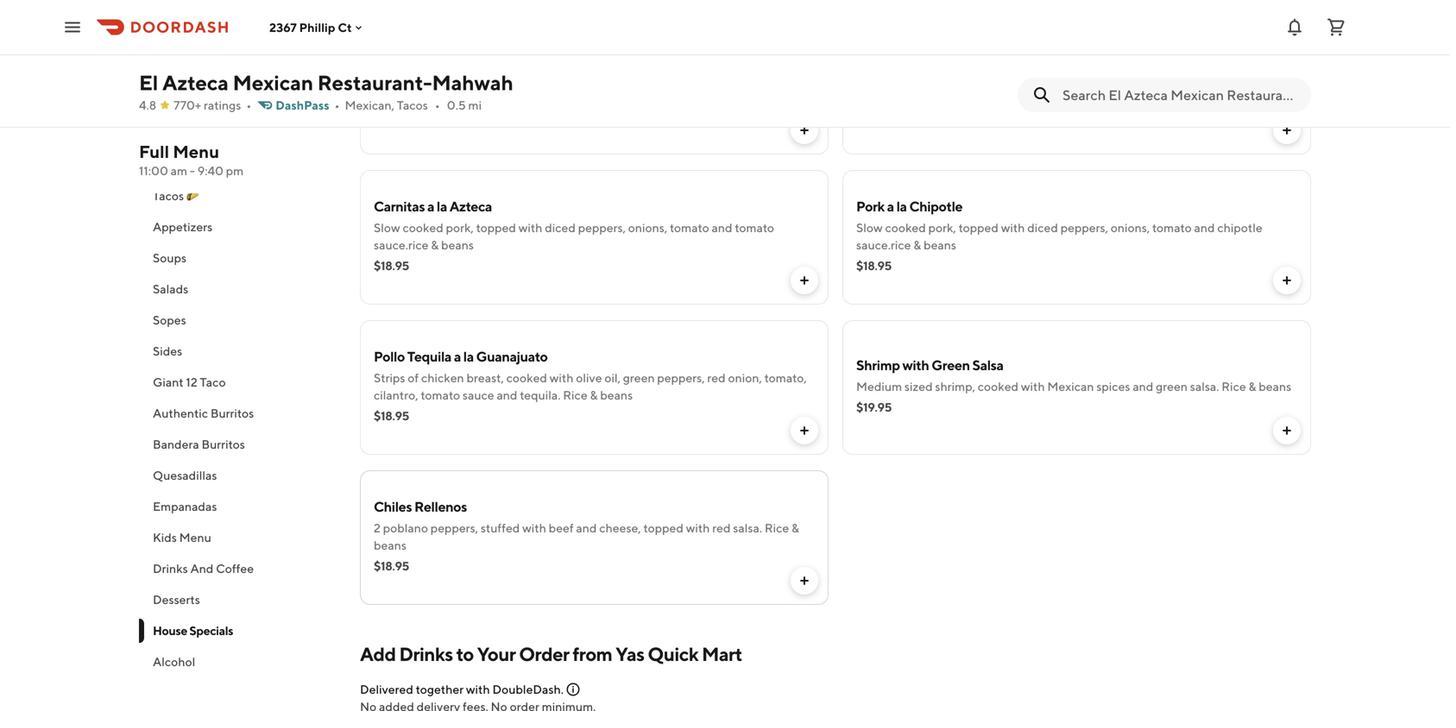 Task type: describe. For each thing, give the bounding box(es) containing it.
stuffed inside chiles rellenos 2 poblano peppers, stuffed with beef and cheese, topped with red salsa. rice & beans $18.95
[[481, 521, 520, 535]]

and inside chiles rellenos 2 poblano peppers, stuffed with beef and cheese, topped with red salsa. rice & beans $18.95
[[576, 521, 597, 535]]

sauce.rice for pork
[[857, 238, 912, 252]]

drinks and coffee
[[153, 562, 254, 576]]

and
[[190, 562, 214, 576]]

3
[[857, 70, 864, 85]]

tacos 🌮 button
[[139, 181, 339, 212]]

la inside pollo tequila a la guanajuato strips of chicken breast, cooked with olive oil, green peppers, red onion, tomato, cilantro, tomato sauce and tequila. rice & beans $18.95
[[464, 348, 474, 365]]

served
[[374, 79, 413, 93]]

fresco,
[[1033, 88, 1070, 102]]

avocado
[[537, 79, 584, 93]]

add item to cart image for shrimp with green salsa
[[1281, 424, 1295, 438]]

bandera burritos
[[153, 437, 245, 452]]

and inside pollo tequila a la guanajuato strips of chicken breast, cooked with olive oil, green peppers, red onion, tomato, cilantro, tomato sauce and tequila. rice & beans $18.95
[[497, 388, 518, 402]]

0 vertical spatial add item to cart image
[[1281, 124, 1295, 137]]

tilapia
[[418, 57, 458, 73]]

& inside pork a la chipotle slow cooked pork, topped with diced peppers, onions, tomato and chipotle sauce.rice & beans $18.95
[[914, 238, 922, 252]]

restaurant-
[[318, 70, 432, 95]]

la for azteca
[[437, 198, 447, 215]]

carnitas
[[374, 198, 425, 215]]

$17.95
[[374, 100, 407, 114]]

0 horizontal spatial mexican
[[233, 70, 313, 95]]

beef
[[549, 521, 574, 535]]

black inside hec's special 3 flour tortillas quickly fried, stuffed with steak, topped with green sauce, sautéed onions, shredded lettuce, queso fresco, fresh mexican cheese, rice and black beans.
[[1242, 88, 1271, 102]]

ct
[[338, 20, 352, 34]]

onions, for pork a la chipotle
[[1111, 221, 1151, 235]]

fried,
[[979, 70, 1008, 85]]

taco
[[200, 375, 226, 390]]

sautéed
[[1253, 70, 1297, 85]]

sauce,
[[1216, 70, 1250, 85]]

sauce
[[463, 388, 495, 402]]

beans inside pollo tequila a la guanajuato strips of chicken breast, cooked with olive oil, green peppers, red onion, tomato, cilantro, tomato sauce and tequila. rice & beans $18.95
[[600, 388, 633, 402]]

fresh
[[1072, 88, 1100, 102]]

la for chipotle
[[897, 198, 907, 215]]

beans inside chiles rellenos 2 poblano peppers, stuffed with beef and cheese, topped with red salsa. rice & beans $18.95
[[374, 538, 407, 553]]

yas
[[616, 643, 645, 666]]

rice for shrimp with green salsa
[[1222, 380, 1247, 394]]

guanajuato
[[476, 348, 548, 365]]

giant
[[153, 375, 184, 390]]

green
[[932, 357, 970, 374]]

grilled
[[374, 57, 415, 73]]

pollo tequila a la guanajuato strips of chicken breast, cooked with olive oil, green peppers, red onion, tomato, cilantro, tomato sauce and tequila. rice & beans $18.95
[[374, 348, 807, 423]]

$18.95 inside carnitas a la azteca slow cooked pork, topped with diced peppers, onions, tomato and tomato sauce.rice & beans $18.95
[[374, 259, 409, 273]]

spices
[[1097, 380, 1131, 394]]

sopes
[[153, 313, 186, 327]]

pico
[[609, 79, 633, 93]]

burritos for authentic burritos
[[211, 406, 254, 421]]

770+ ratings •
[[174, 98, 252, 112]]

$18.95 inside pollo tequila a la guanajuato strips of chicken breast, cooked with olive oil, green peppers, red onion, tomato, cilantro, tomato sauce and tequila. rice & beans $18.95
[[374, 409, 409, 423]]

fillet
[[460, 57, 492, 73]]

pork, for azteca
[[446, 221, 474, 235]]

1 horizontal spatial tacos
[[397, 98, 428, 112]]

salads
[[153, 282, 188, 296]]

drinks and coffee button
[[139, 554, 339, 585]]

doubledash.
[[493, 683, 564, 697]]

onions, for carnitas a la azteca
[[629, 221, 668, 235]]

order
[[519, 643, 570, 666]]

empanadas
[[153, 500, 217, 514]]

hec's special 3 flour tortillas quickly fried, stuffed with steak, topped with green sauce, sautéed onions, shredded lettuce, queso fresco, fresh mexican cheese, rice and black beans.
[[857, 48, 1297, 119]]

pm
[[226, 164, 244, 178]]

rellenos
[[415, 499, 467, 515]]

red inside pollo tequila a la guanajuato strips of chicken breast, cooked with olive oil, green peppers, red onion, tomato, cilantro, tomato sauce and tequila. rice & beans $18.95
[[708, 371, 726, 385]]

green inside pollo tequila a la guanajuato strips of chicken breast, cooked with olive oil, green peppers, red onion, tomato, cilantro, tomato sauce and tequila. rice & beans $18.95
[[623, 371, 655, 385]]

ratings
[[204, 98, 241, 112]]

notification bell image
[[1285, 17, 1306, 38]]

0 horizontal spatial azteca
[[162, 70, 229, 95]]

salads button
[[139, 274, 339, 305]]

topped inside pork a la chipotle slow cooked pork, topped with diced peppers, onions, tomato and chipotle sauce.rice & beans $18.95
[[959, 221, 999, 235]]

delivered together with doubledash. image
[[566, 682, 581, 698]]

cooked inside pork a la chipotle slow cooked pork, topped with diced peppers, onions, tomato and chipotle sauce.rice & beans $18.95
[[886, 221, 926, 235]]

soups button
[[139, 243, 339, 274]]

sopes button
[[139, 305, 339, 336]]

azteca inside carnitas a la azteca slow cooked pork, topped with diced peppers, onions, tomato and tomato sauce.rice & beans $18.95
[[450, 198, 492, 215]]

cooked inside shrimp with green salsa medium sized shrimp, cooked with mexican spices and green salsa. rice & beans $19.95
[[978, 380, 1019, 394]]

& inside shrimp with green salsa medium sized shrimp, cooked with mexican spices and green salsa. rice & beans $19.95
[[1249, 380, 1257, 394]]

2367
[[269, 20, 297, 34]]

$19.95
[[857, 400, 892, 415]]

alcohol
[[153, 655, 195, 669]]

peppers, inside chiles rellenos 2 poblano peppers, stuffed with beef and cheese, topped with red salsa. rice & beans $18.95
[[431, 521, 478, 535]]

$18.95 inside pork a la chipotle slow cooked pork, topped with diced peppers, onions, tomato and chipotle sauce.rice & beans $18.95
[[857, 259, 892, 273]]

onions, inside hec's special 3 flour tortillas quickly fried, stuffed with steak, topped with green sauce, sautéed onions, shredded lettuce, queso fresco, fresh mexican cheese, rice and black beans.
[[857, 88, 896, 102]]

0 items, open order cart image
[[1327, 17, 1347, 38]]

diced for azteca
[[545, 221, 576, 235]]

add drinks to your order from yas quick mart
[[360, 643, 743, 666]]

chipotle
[[1218, 221, 1263, 235]]

and inside hec's special 3 flour tortillas quickly fried, stuffed with steak, topped with green sauce, sautéed onions, shredded lettuce, queso fresco, fresh mexican cheese, rice and black beans.
[[1219, 88, 1239, 102]]

flour
[[866, 70, 892, 85]]

& inside carnitas a la azteca slow cooked pork, topped with diced peppers, onions, tomato and tomato sauce.rice & beans $18.95
[[431, 238, 439, 252]]

salsa. for shrimp with green salsa
[[1191, 380, 1220, 394]]

el
[[139, 70, 158, 95]]

salsa. for chiles rellenos
[[733, 521, 763, 535]]

salsa
[[973, 357, 1004, 374]]

and inside shrimp with green salsa medium sized shrimp, cooked with mexican spices and green salsa. rice & beans $19.95
[[1133, 380, 1154, 394]]

phillip
[[299, 20, 336, 34]]

topped inside carnitas a la azteca slow cooked pork, topped with diced peppers, onions, tomato and tomato sauce.rice & beans $18.95
[[476, 221, 516, 235]]

rice,
[[442, 79, 465, 93]]

breast,
[[467, 371, 504, 385]]

beans inside pork a la chipotle slow cooked pork, topped with diced peppers, onions, tomato and chipotle sauce.rice & beans $18.95
[[924, 238, 957, 252]]

a for pork
[[888, 198, 895, 215]]

gallo.
[[652, 79, 681, 93]]

delivered
[[360, 683, 414, 697]]

specials
[[189, 624, 233, 638]]

appetizers button
[[139, 212, 339, 243]]

desserts
[[153, 593, 200, 607]]

pollo
[[374, 348, 405, 365]]

hec's
[[857, 48, 890, 64]]

topped inside hec's special 3 flour tortillas quickly fried, stuffed with steak, topped with green sauce, sautéed onions, shredded lettuce, queso fresco, fresh mexican cheese, rice and black beans.
[[1113, 70, 1153, 85]]

dashpass •
[[276, 98, 340, 112]]

with inside pollo tequila a la guanajuato strips of chicken breast, cooked with olive oil, green peppers, red onion, tomato, cilantro, tomato sauce and tequila. rice & beans $18.95
[[550, 371, 574, 385]]

rice
[[1196, 88, 1216, 102]]

tequila
[[407, 348, 452, 365]]

sides button
[[139, 336, 339, 367]]

chipotle
[[910, 198, 963, 215]]

to
[[456, 643, 474, 666]]

olive
[[576, 371, 602, 385]]

medium
[[857, 380, 903, 394]]

peppers, inside carnitas a la azteca slow cooked pork, topped with diced peppers, onions, tomato and tomato sauce.rice & beans $18.95
[[578, 221, 626, 235]]

quesadillas button
[[139, 460, 339, 491]]



Task type: vqa. For each thing, say whether or not it's contained in the screenshot.
Dunkin' 4.7
no



Task type: locate. For each thing, give the bounding box(es) containing it.
2 horizontal spatial a
[[888, 198, 895, 215]]

menu inside full menu 11:00 am - 9:40 pm
[[173, 142, 219, 162]]

0 horizontal spatial a
[[427, 198, 434, 215]]

full menu 11:00 am - 9:40 pm
[[139, 142, 244, 178]]

from
[[573, 643, 613, 666]]

and inside grilled tilapia fillet served with rice, black beans, avocado and pico de gallo. $17.95
[[586, 79, 607, 93]]

slow for pork
[[857, 221, 883, 235]]

a inside pollo tequila a la guanajuato strips of chicken breast, cooked with olive oil, green peppers, red onion, tomato, cilantro, tomato sauce and tequila. rice & beans $18.95
[[454, 348, 461, 365]]

tacos down served
[[397, 98, 428, 112]]

diced inside pork a la chipotle slow cooked pork, topped with diced peppers, onions, tomato and chipotle sauce.rice & beans $18.95
[[1028, 221, 1059, 235]]

azteca up the '770+'
[[162, 70, 229, 95]]

4.8
[[139, 98, 156, 112]]

desserts button
[[139, 585, 339, 616]]

$18.95 inside chiles rellenos 2 poblano peppers, stuffed with beef and cheese, topped with red salsa. rice & beans $18.95
[[374, 559, 409, 573]]

diced
[[545, 221, 576, 235], [1028, 221, 1059, 235]]

Item Search search field
[[1063, 86, 1298, 105]]

diced for chipotle
[[1028, 221, 1059, 235]]

a
[[427, 198, 434, 215], [888, 198, 895, 215], [454, 348, 461, 365]]

rice for chiles rellenos
[[765, 521, 790, 535]]

2 • from the left
[[335, 98, 340, 112]]

green
[[1181, 70, 1213, 85], [623, 371, 655, 385], [1157, 380, 1188, 394]]

quickly
[[938, 70, 977, 85]]

rice inside pollo tequila a la guanajuato strips of chicken breast, cooked with olive oil, green peppers, red onion, tomato, cilantro, tomato sauce and tequila. rice & beans $18.95
[[563, 388, 588, 402]]

a inside pork a la chipotle slow cooked pork, topped with diced peppers, onions, tomato and chipotle sauce.rice & beans $18.95
[[888, 198, 895, 215]]

tequila.
[[520, 388, 561, 402]]

• left 0.5
[[435, 98, 440, 112]]

slow
[[374, 221, 400, 235], [857, 221, 883, 235]]

house
[[153, 624, 187, 638]]

burritos
[[211, 406, 254, 421], [202, 437, 245, 452]]

slow down carnitas
[[374, 221, 400, 235]]

la inside pork a la chipotle slow cooked pork, topped with diced peppers, onions, tomato and chipotle sauce.rice & beans $18.95
[[897, 198, 907, 215]]

1 vertical spatial cheese,
[[600, 521, 641, 535]]

am
[[171, 164, 187, 178]]

-
[[190, 164, 195, 178]]

burritos down authentic burritos button
[[202, 437, 245, 452]]

burritos inside button
[[202, 437, 245, 452]]

1 horizontal spatial salsa.
[[1191, 380, 1220, 394]]

green inside shrimp with green salsa medium sized shrimp, cooked with mexican spices and green salsa. rice & beans $19.95
[[1157, 380, 1188, 394]]

1 slow from the left
[[374, 221, 400, 235]]

shredded
[[898, 88, 951, 102]]

salsa. inside shrimp with green salsa medium sized shrimp, cooked with mexican spices and green salsa. rice & beans $19.95
[[1191, 380, 1220, 394]]

la right pork
[[897, 198, 907, 215]]

green for hec's special
[[1181, 70, 1213, 85]]

0 vertical spatial stuffed
[[1010, 70, 1049, 85]]

quick
[[648, 643, 699, 666]]

tortillas
[[894, 70, 935, 85]]

sides
[[153, 344, 182, 358]]

• down el azteca mexican restaurant-mahwah
[[335, 98, 340, 112]]

green up rice
[[1181, 70, 1213, 85]]

0 vertical spatial red
[[708, 371, 726, 385]]

slow down pork
[[857, 221, 883, 235]]

cooked inside carnitas a la azteca slow cooked pork, topped with diced peppers, onions, tomato and tomato sauce.rice & beans $18.95
[[403, 221, 444, 235]]

a inside carnitas a la azteca slow cooked pork, topped with diced peppers, onions, tomato and tomato sauce.rice & beans $18.95
[[427, 198, 434, 215]]

•
[[246, 98, 252, 112], [335, 98, 340, 112], [435, 98, 440, 112]]

drinks down kids
[[153, 562, 188, 576]]

azteca right carnitas
[[450, 198, 492, 215]]

add item to cart image
[[1281, 124, 1295, 137], [798, 274, 812, 288], [1281, 424, 1295, 438]]

la inside carnitas a la azteca slow cooked pork, topped with diced peppers, onions, tomato and tomato sauce.rice & beans $18.95
[[437, 198, 447, 215]]

0 horizontal spatial black
[[467, 79, 497, 93]]

tacos inside button
[[153, 189, 184, 203]]

chiles rellenos 2 poblano peppers, stuffed with beef and cheese, topped with red salsa. rice & beans $18.95
[[374, 499, 800, 573]]

shrimp with green salsa medium sized shrimp, cooked with mexican spices and green salsa. rice & beans $19.95
[[857, 357, 1292, 415]]

0 horizontal spatial slow
[[374, 221, 400, 235]]

giant 12 taco
[[153, 375, 226, 390]]

stuffed inside hec's special 3 flour tortillas quickly fried, stuffed with steak, topped with green sauce, sautéed onions, shredded lettuce, queso fresco, fresh mexican cheese, rice and black beans.
[[1010, 70, 1049, 85]]

azteca
[[162, 70, 229, 95], [450, 198, 492, 215]]

cooked down salsa
[[978, 380, 1019, 394]]

chicken
[[421, 371, 464, 385]]

special
[[893, 48, 937, 64]]

sized
[[905, 380, 933, 394]]

mexican inside shrimp with green salsa medium sized shrimp, cooked with mexican spices and green salsa. rice & beans $19.95
[[1048, 380, 1095, 394]]

• right ratings
[[246, 98, 252, 112]]

1 diced from the left
[[545, 221, 576, 235]]

cooked down carnitas
[[403, 221, 444, 235]]

onions, inside carnitas a la azteca slow cooked pork, topped with diced peppers, onions, tomato and tomato sauce.rice & beans $18.95
[[629, 221, 668, 235]]

a up chicken
[[454, 348, 461, 365]]

tomato inside pork a la chipotle slow cooked pork, topped with diced peppers, onions, tomato and chipotle sauce.rice & beans $18.95
[[1153, 221, 1192, 235]]

a for carnitas
[[427, 198, 434, 215]]

0 horizontal spatial stuffed
[[481, 521, 520, 535]]

0 horizontal spatial la
[[437, 198, 447, 215]]

pork, inside pork a la chipotle slow cooked pork, topped with diced peppers, onions, tomato and chipotle sauce.rice & beans $18.95
[[929, 221, 957, 235]]

and inside pork a la chipotle slow cooked pork, topped with diced peppers, onions, tomato and chipotle sauce.rice & beans $18.95
[[1195, 221, 1216, 235]]

stuffed left beef
[[481, 521, 520, 535]]

2 horizontal spatial onions,
[[1111, 221, 1151, 235]]

1 horizontal spatial drinks
[[399, 643, 453, 666]]

bandera
[[153, 437, 199, 452]]

and inside carnitas a la azteca slow cooked pork, topped with diced peppers, onions, tomato and tomato sauce.rice & beans $18.95
[[712, 221, 733, 235]]

red inside chiles rellenos 2 poblano peppers, stuffed with beef and cheese, topped with red salsa. rice & beans $18.95
[[713, 521, 731, 535]]

rice inside shrimp with green salsa medium sized shrimp, cooked with mexican spices and green salsa. rice & beans $19.95
[[1222, 380, 1247, 394]]

0 vertical spatial azteca
[[162, 70, 229, 95]]

sauce.rice inside carnitas a la azteca slow cooked pork, topped with diced peppers, onions, tomato and tomato sauce.rice & beans $18.95
[[374, 238, 429, 252]]

cooked down chipotle on the right
[[886, 221, 926, 235]]

of
[[408, 371, 419, 385]]

$18.95 down cilantro,
[[374, 409, 409, 423]]

1 sauce.rice from the left
[[374, 238, 429, 252]]

1 horizontal spatial la
[[464, 348, 474, 365]]

quesadillas
[[153, 469, 217, 483]]

dashpass
[[276, 98, 330, 112]]

2 pork, from the left
[[929, 221, 957, 235]]

black up mi
[[467, 79, 497, 93]]

tacos
[[397, 98, 428, 112], [153, 189, 184, 203]]

topped
[[1113, 70, 1153, 85], [476, 221, 516, 235], [959, 221, 999, 235], [644, 521, 684, 535]]

with inside carnitas a la azteca slow cooked pork, topped with diced peppers, onions, tomato and tomato sauce.rice & beans $18.95
[[519, 221, 543, 235]]

pork, for chipotle
[[929, 221, 957, 235]]

1 horizontal spatial sauce.rice
[[857, 238, 912, 252]]

beans inside carnitas a la azteca slow cooked pork, topped with diced peppers, onions, tomato and tomato sauce.rice & beans $18.95
[[441, 238, 474, 252]]

chiles
[[374, 499, 412, 515]]

mexican
[[233, 70, 313, 95], [1102, 88, 1149, 102], [1048, 380, 1095, 394]]

0 horizontal spatial pork,
[[446, 221, 474, 235]]

3 • from the left
[[435, 98, 440, 112]]

a right carnitas
[[427, 198, 434, 215]]

0 horizontal spatial salsa.
[[733, 521, 763, 535]]

mexican down steak,
[[1102, 88, 1149, 102]]

mi
[[469, 98, 482, 112]]

1 vertical spatial azteca
[[450, 198, 492, 215]]

1 horizontal spatial diced
[[1028, 221, 1059, 235]]

pork a la chipotle slow cooked pork, topped with diced peppers, onions, tomato and chipotle sauce.rice & beans $18.95
[[857, 198, 1263, 273]]

oil,
[[605, 371, 621, 385]]

red
[[708, 371, 726, 385], [713, 521, 731, 535]]

1 vertical spatial tacos
[[153, 189, 184, 203]]

0 vertical spatial drinks
[[153, 562, 188, 576]]

la up breast,
[[464, 348, 474, 365]]

beans inside shrimp with green salsa medium sized shrimp, cooked with mexican spices and green salsa. rice & beans $19.95
[[1259, 380, 1292, 394]]

de
[[635, 79, 650, 93]]

green right oil, at the left of page
[[623, 371, 655, 385]]

0 horizontal spatial onions,
[[629, 221, 668, 235]]

cooked inside pollo tequila a la guanajuato strips of chicken breast, cooked with olive oil, green peppers, red onion, tomato, cilantro, tomato sauce and tequila. rice & beans $18.95
[[507, 371, 548, 385]]

green for shrimp with green salsa
[[1157, 380, 1188, 394]]

$18.95 down the poblano
[[374, 559, 409, 573]]

2 slow from the left
[[857, 221, 883, 235]]

0 horizontal spatial drinks
[[153, 562, 188, 576]]

cheese,
[[1152, 88, 1193, 102], [600, 521, 641, 535]]

onion,
[[728, 371, 762, 385]]

onions, inside pork a la chipotle slow cooked pork, topped with diced peppers, onions, tomato and chipotle sauce.rice & beans $18.95
[[1111, 221, 1151, 235]]

1 vertical spatial add item to cart image
[[798, 274, 812, 288]]

sauce.rice for carnitas
[[374, 238, 429, 252]]

la right carnitas
[[437, 198, 447, 215]]

menu right kids
[[179, 531, 211, 545]]

green right spices at right bottom
[[1157, 380, 1188, 394]]

burritos down giant 12 taco button
[[211, 406, 254, 421]]

0 horizontal spatial diced
[[545, 221, 576, 235]]

0 vertical spatial burritos
[[211, 406, 254, 421]]

1 horizontal spatial black
[[1242, 88, 1271, 102]]

beans.
[[857, 105, 892, 119]]

with inside pork a la chipotle slow cooked pork, topped with diced peppers, onions, tomato and chipotle sauce.rice & beans $18.95
[[1002, 221, 1026, 235]]

2 vertical spatial add item to cart image
[[1281, 424, 1295, 438]]

lettuce,
[[953, 88, 995, 102]]

beans
[[441, 238, 474, 252], [924, 238, 957, 252], [1259, 380, 1292, 394], [600, 388, 633, 402], [374, 538, 407, 553]]

1 horizontal spatial •
[[335, 98, 340, 112]]

1 horizontal spatial a
[[454, 348, 461, 365]]

0 vertical spatial cheese,
[[1152, 88, 1193, 102]]

sauce.rice down pork
[[857, 238, 912, 252]]

burritos for bandera burritos
[[202, 437, 245, 452]]

1 horizontal spatial onions,
[[857, 88, 896, 102]]

0 horizontal spatial rice
[[563, 388, 588, 402]]

a right pork
[[888, 198, 895, 215]]

delivered together with doubledash.
[[360, 683, 564, 697]]

mahwah
[[432, 70, 514, 95]]

appetizers
[[153, 220, 213, 234]]

burritos inside button
[[211, 406, 254, 421]]

2 horizontal spatial rice
[[1222, 380, 1247, 394]]

1 vertical spatial salsa.
[[733, 521, 763, 535]]

add item to cart image for guanajuato
[[798, 424, 812, 438]]

1 horizontal spatial azteca
[[450, 198, 492, 215]]

stuffed up queso
[[1010, 70, 1049, 85]]

1 vertical spatial burritos
[[202, 437, 245, 452]]

black inside grilled tilapia fillet served with rice, black beans, avocado and pico de gallo. $17.95
[[467, 79, 497, 93]]

1 horizontal spatial slow
[[857, 221, 883, 235]]

1 horizontal spatial mexican
[[1048, 380, 1095, 394]]

1 vertical spatial menu
[[179, 531, 211, 545]]

cheese, right beef
[[600, 521, 641, 535]]

empanadas button
[[139, 491, 339, 523]]

add item to cart image
[[798, 124, 812, 137], [1281, 274, 1295, 288], [798, 424, 812, 438], [798, 574, 812, 588]]

add
[[360, 643, 396, 666]]

drinks up together
[[399, 643, 453, 666]]

& inside pollo tequila a la guanajuato strips of chicken breast, cooked with olive oil, green peppers, red onion, tomato, cilantro, tomato sauce and tequila. rice & beans $18.95
[[590, 388, 598, 402]]

• for mexican, tacos • 0.5 mi
[[435, 98, 440, 112]]

cooked up tequila.
[[507, 371, 548, 385]]

menu for full
[[173, 142, 219, 162]]

tomato,
[[765, 371, 807, 385]]

slow inside carnitas a la azteca slow cooked pork, topped with diced peppers, onions, tomato and tomato sauce.rice & beans $18.95
[[374, 221, 400, 235]]

pork, inside carnitas a la azteca slow cooked pork, topped with diced peppers, onions, tomato and tomato sauce.rice & beans $18.95
[[446, 221, 474, 235]]

1 horizontal spatial stuffed
[[1010, 70, 1049, 85]]

• for 770+ ratings •
[[246, 98, 252, 112]]

black down sautéed
[[1242, 88, 1271, 102]]

0 vertical spatial tacos
[[397, 98, 428, 112]]

tomato inside pollo tequila a la guanajuato strips of chicken breast, cooked with olive oil, green peppers, red onion, tomato, cilantro, tomato sauce and tequila. rice & beans $18.95
[[421, 388, 460, 402]]

add item to cart image for peppers,
[[798, 574, 812, 588]]

diced inside carnitas a la azteca slow cooked pork, topped with diced peppers, onions, tomato and tomato sauce.rice & beans $18.95
[[545, 221, 576, 235]]

1 horizontal spatial pork,
[[929, 221, 957, 235]]

slow for carnitas
[[374, 221, 400, 235]]

add item to cart image for slow
[[1281, 274, 1295, 288]]

menu
[[173, 142, 219, 162], [179, 531, 211, 545]]

with inside grilled tilapia fillet served with rice, black beans, avocado and pico de gallo. $17.95
[[415, 79, 439, 93]]

2 horizontal spatial •
[[435, 98, 440, 112]]

1 vertical spatial drinks
[[399, 643, 453, 666]]

11:00
[[139, 164, 168, 178]]

$18.95 down pork
[[857, 259, 892, 273]]

menu for kids
[[179, 531, 211, 545]]

$18.95 down carnitas
[[374, 259, 409, 273]]

shrimp
[[857, 357, 900, 374]]

1 pork, from the left
[[446, 221, 474, 235]]

salsa.
[[1191, 380, 1220, 394], [733, 521, 763, 535]]

mexican left spices at right bottom
[[1048, 380, 1095, 394]]

tacos left 🌮
[[153, 189, 184, 203]]

0 horizontal spatial tacos
[[153, 189, 184, 203]]

0 vertical spatial menu
[[173, 142, 219, 162]]

carnitas a la azteca slow cooked pork, topped with diced peppers, onions, tomato and tomato sauce.rice & beans $18.95
[[374, 198, 775, 273]]

cheese, inside chiles rellenos 2 poblano peppers, stuffed with beef and cheese, topped with red salsa. rice & beans $18.95
[[600, 521, 641, 535]]

2367 phillip ct
[[269, 20, 352, 34]]

1 horizontal spatial cheese,
[[1152, 88, 1193, 102]]

2
[[374, 521, 381, 535]]

0 vertical spatial salsa.
[[1191, 380, 1220, 394]]

1 vertical spatial stuffed
[[481, 521, 520, 535]]

rice inside chiles rellenos 2 poblano peppers, stuffed with beef and cheese, topped with red salsa. rice & beans $18.95
[[765, 521, 790, 535]]

shrimp,
[[936, 380, 976, 394]]

1 horizontal spatial rice
[[765, 521, 790, 535]]

peppers, inside pork a la chipotle slow cooked pork, topped with diced peppers, onions, tomato and chipotle sauce.rice & beans $18.95
[[1061, 221, 1109, 235]]

mexican up dashpass
[[233, 70, 313, 95]]

menu inside button
[[179, 531, 211, 545]]

grilled tilapia fillet served with rice, black beans, avocado and pico de gallo. $17.95
[[374, 57, 681, 114]]

peppers, inside pollo tequila a la guanajuato strips of chicken breast, cooked with olive oil, green peppers, red onion, tomato, cilantro, tomato sauce and tequila. rice & beans $18.95
[[658, 371, 705, 385]]

kids
[[153, 531, 177, 545]]

cheese, inside hec's special 3 flour tortillas quickly fried, stuffed with steak, topped with green sauce, sautéed onions, shredded lettuce, queso fresco, fresh mexican cheese, rice and black beans.
[[1152, 88, 1193, 102]]

slow inside pork a la chipotle slow cooked pork, topped with diced peppers, onions, tomato and chipotle sauce.rice & beans $18.95
[[857, 221, 883, 235]]

0 horizontal spatial •
[[246, 98, 252, 112]]

drinks inside button
[[153, 562, 188, 576]]

stuffed
[[1010, 70, 1049, 85], [481, 521, 520, 535]]

& inside chiles rellenos 2 poblano peppers, stuffed with beef and cheese, topped with red salsa. rice & beans $18.95
[[792, 521, 800, 535]]

cheese, left rice
[[1152, 88, 1193, 102]]

0 horizontal spatial cheese,
[[600, 521, 641, 535]]

sauce.rice inside pork a la chipotle slow cooked pork, topped with diced peppers, onions, tomato and chipotle sauce.rice & beans $18.95
[[857, 238, 912, 252]]

add item to cart image for carnitas a la azteca
[[798, 274, 812, 288]]

authentic burritos
[[153, 406, 254, 421]]

topped inside chiles rellenos 2 poblano peppers, stuffed with beef and cheese, topped with red salsa. rice & beans $18.95
[[644, 521, 684, 535]]

2 sauce.rice from the left
[[857, 238, 912, 252]]

pork
[[857, 198, 885, 215]]

sauce.rice
[[374, 238, 429, 252], [857, 238, 912, 252]]

1 vertical spatial red
[[713, 521, 731, 535]]

menu up -
[[173, 142, 219, 162]]

house specials
[[153, 624, 233, 638]]

alcohol button
[[139, 647, 339, 678]]

sauce.rice down carnitas
[[374, 238, 429, 252]]

2 horizontal spatial mexican
[[1102, 88, 1149, 102]]

coffee
[[216, 562, 254, 576]]

together
[[416, 683, 464, 697]]

1 • from the left
[[246, 98, 252, 112]]

green inside hec's special 3 flour tortillas quickly fried, stuffed with steak, topped with green sauce, sautéed onions, shredded lettuce, queso fresco, fresh mexican cheese, rice and black beans.
[[1181, 70, 1213, 85]]

mexican inside hec's special 3 flour tortillas quickly fried, stuffed with steak, topped with green sauce, sautéed onions, shredded lettuce, queso fresco, fresh mexican cheese, rice and black beans.
[[1102, 88, 1149, 102]]

2 diced from the left
[[1028, 221, 1059, 235]]

mexican, tacos • 0.5 mi
[[345, 98, 482, 112]]

steak,
[[1078, 70, 1110, 85]]

2 horizontal spatial la
[[897, 198, 907, 215]]

salsa. inside chiles rellenos 2 poblano peppers, stuffed with beef and cheese, topped with red salsa. rice & beans $18.95
[[733, 521, 763, 535]]

open menu image
[[62, 17, 83, 38]]

0 horizontal spatial sauce.rice
[[374, 238, 429, 252]]



